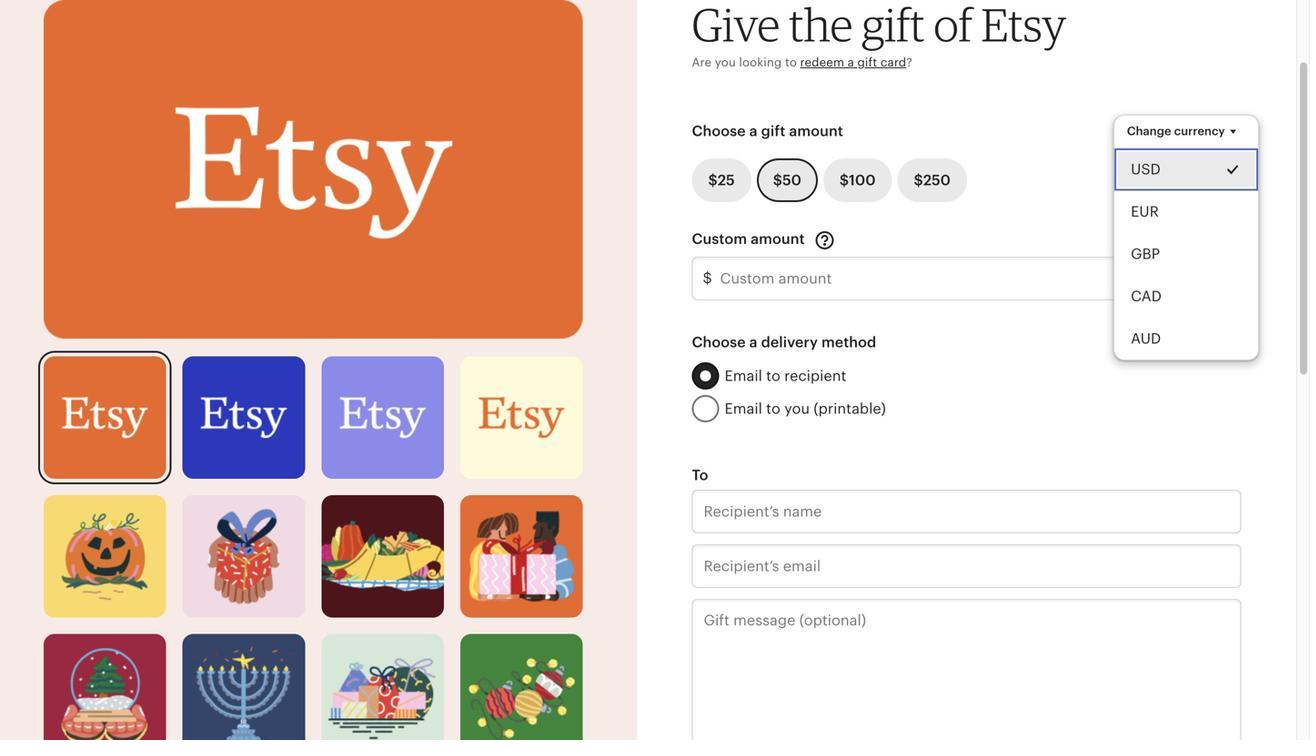 Task type: vqa. For each thing, say whether or not it's contained in the screenshot.
'GBP'
yes



Task type: locate. For each thing, give the bounding box(es) containing it.
0 horizontal spatial you
[[715, 56, 736, 69]]

you down email to recipient
[[785, 400, 810, 417]]

email to you (printable)
[[725, 400, 887, 417]]

amount up $50
[[790, 123, 844, 139]]

gift left card
[[858, 56, 878, 69]]

illustration of hands cradling a snow globe with a green christmas tree and falling snow against a maroon red background with a small etsy logo in white font in the top left corner.. image
[[44, 634, 166, 740]]

2 vertical spatial to
[[767, 400, 781, 417]]

?
[[907, 56, 913, 69]]

1 email from the top
[[725, 368, 763, 384]]

Recipient's email email field
[[692, 544, 1242, 588]]

1 vertical spatial etsy logo with white font on an orange background image
[[44, 356, 166, 479]]

usd
[[1131, 161, 1161, 178]]

to for recipient
[[767, 368, 781, 384]]

0 vertical spatial email
[[725, 368, 763, 384]]

currency
[[1175, 124, 1226, 138]]

to
[[786, 56, 797, 69], [767, 368, 781, 384], [767, 400, 781, 417]]

$250
[[914, 172, 951, 189]]

2 choose from the top
[[692, 334, 746, 351]]

0 vertical spatial amount
[[790, 123, 844, 139]]

amount
[[790, 123, 844, 139], [751, 231, 805, 247]]

1 choose from the top
[[692, 123, 746, 139]]

delivery
[[762, 334, 818, 351]]

email
[[725, 368, 763, 384], [725, 400, 763, 417]]

1 vertical spatial gift
[[762, 123, 786, 139]]

$50
[[774, 172, 802, 189]]

$25
[[709, 172, 735, 189]]

0 vertical spatial a
[[848, 56, 855, 69]]

to
[[692, 467, 709, 483]]

0 vertical spatial choose
[[692, 123, 746, 139]]

choose
[[692, 123, 746, 139], [692, 334, 746, 351]]

illustration of two people holding a large pink gift box with white zig zag stripes and a red and pink ribbon, on an orange background with a small etsy logo in white font in the top left corner image
[[461, 495, 583, 618]]

to down email to recipient
[[767, 400, 781, 417]]

etsy logo with white font on a blue background image
[[183, 356, 305, 479]]

2 vertical spatial a
[[750, 334, 758, 351]]

aud button
[[1115, 317, 1259, 360]]

2 email from the top
[[725, 400, 763, 417]]

change currency
[[1128, 124, 1226, 138]]

choose left delivery
[[692, 334, 746, 351]]

1 vertical spatial a
[[750, 123, 758, 139]]

0 vertical spatial etsy logo with white font on an orange background image
[[44, 0, 583, 339]]

gift up $50
[[762, 123, 786, 139]]

change currency button
[[1114, 115, 1256, 148]]

cad
[[1131, 288, 1162, 304]]

gift
[[858, 56, 878, 69], [762, 123, 786, 139]]

to right looking
[[786, 56, 797, 69]]

gbp
[[1131, 246, 1161, 262]]

menu containing usd
[[1114, 115, 1260, 361]]

custom amount
[[692, 231, 809, 247]]

you
[[715, 56, 736, 69], [785, 400, 810, 417]]

etsy logo with white font on an orange background image
[[44, 0, 583, 339], [44, 356, 166, 479]]

menu
[[1114, 115, 1260, 361]]

a
[[848, 56, 855, 69], [750, 123, 758, 139], [750, 334, 758, 351]]

to for you
[[767, 400, 781, 417]]

amount right custom
[[751, 231, 805, 247]]

a left delivery
[[750, 334, 758, 351]]

to down choose a delivery method at the right
[[767, 368, 781, 384]]

1 vertical spatial email
[[725, 400, 763, 417]]

0 vertical spatial gift
[[858, 56, 878, 69]]

1 vertical spatial you
[[785, 400, 810, 417]]

1 etsy logo with white font on an orange background image from the top
[[44, 0, 583, 339]]

1 vertical spatial choose
[[692, 334, 746, 351]]

a right the redeem
[[848, 56, 855, 69]]

email down choose a delivery method at the right
[[725, 368, 763, 384]]

0 vertical spatial to
[[786, 56, 797, 69]]

choose up '$25'
[[692, 123, 746, 139]]

a down looking
[[750, 123, 758, 139]]

email down email to recipient
[[725, 400, 763, 417]]

you right are
[[715, 56, 736, 69]]

1 vertical spatial to
[[767, 368, 781, 384]]

are
[[692, 56, 712, 69]]



Task type: describe. For each thing, give the bounding box(es) containing it.
eur
[[1131, 203, 1159, 220]]

illustration of a yellow cornucopia sitting on a white tablecloth with turquoise checkers and overfilling with an orange gourd, yellow corn, pink grapes, as well as seasonal foliage floating behind. the background is burgundy with a small etsy logo in white font in the top left corner. image
[[322, 495, 444, 618]]

redeem
[[801, 56, 845, 69]]

0 vertical spatial you
[[715, 56, 736, 69]]

illustration of an assortment of 3 sphere ornaments with red and golden yellow colors and a string of lights running through them on a green background with a small etsy logo in white font in the top left corner image
[[461, 634, 583, 740]]

looking
[[740, 56, 782, 69]]

1 horizontal spatial you
[[785, 400, 810, 417]]

redeem a gift card link
[[801, 56, 907, 69]]

illustration of two open hands holding a small box wrapped in a red paper with white confetti design on a light pink background with and small etsy logo in the top left corner in black font image
[[183, 495, 305, 618]]

gbp button
[[1115, 233, 1259, 275]]

etsy logo with orange font on a lavender background image
[[322, 356, 444, 479]]

2 etsy logo with white font on an orange background image from the top
[[44, 356, 166, 479]]

email for email to recipient
[[725, 368, 763, 384]]

illustration of an assortment of multicolored wrapped presents with a light pastel green background and a small etsy logo in white font in the top left corner image
[[322, 634, 444, 740]]

etsy logo with white font on a cream background image
[[461, 356, 583, 479]]

choose for choose a delivery method
[[692, 334, 746, 351]]

eur button
[[1115, 191, 1259, 233]]

custom
[[692, 231, 748, 247]]

Recipient's name text field
[[692, 490, 1242, 534]]

aud
[[1131, 330, 1162, 347]]

illustration of an orange pumpkin with a carved face on a bed of green with a yellow background and a small etsy logo in the top left corner in black font image
[[44, 495, 166, 618]]

usd button
[[1115, 148, 1259, 191]]

$100
[[840, 172, 876, 189]]

0 horizontal spatial gift
[[762, 123, 786, 139]]

Gift message (optional) text field
[[692, 599, 1242, 740]]

are you looking to redeem a gift card ?
[[692, 56, 913, 69]]

card
[[881, 56, 907, 69]]

a for choose a delivery method
[[750, 334, 758, 351]]

email to recipient
[[725, 368, 847, 384]]

a for choose a gift amount
[[750, 123, 758, 139]]

choose for choose a gift amount
[[692, 123, 746, 139]]

email for email to you (printable)
[[725, 400, 763, 417]]

change
[[1128, 124, 1172, 138]]

method
[[822, 334, 877, 351]]

(printable)
[[814, 400, 887, 417]]

choose a delivery method
[[692, 334, 877, 351]]

Custom amount number field
[[692, 257, 1242, 301]]

1 horizontal spatial gift
[[858, 56, 878, 69]]

illustration of lit menorah with a star as the center candle flame on a dark blue background with a small etsy logo in white font in the top left corner image
[[183, 634, 305, 740]]

1 vertical spatial amount
[[751, 231, 805, 247]]

cad button
[[1115, 275, 1259, 317]]

recipient
[[785, 368, 847, 384]]

choose a gift amount
[[692, 123, 844, 139]]



